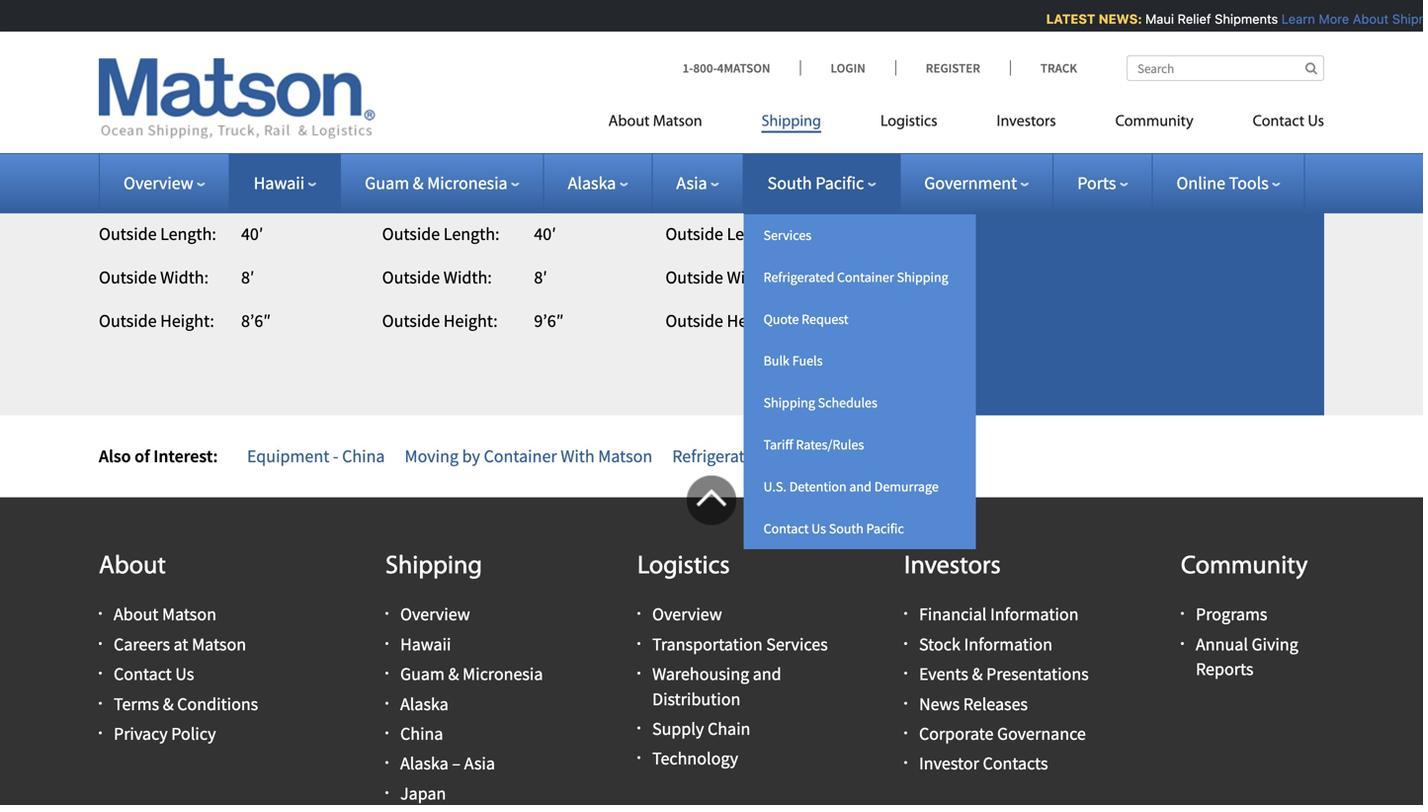 Task type: describe. For each thing, give the bounding box(es) containing it.
programs link
[[1196, 603, 1267, 626]]

corporate
[[919, 723, 994, 745]]

services inside overview transportation services warehousing and distribution supply chain technology
[[766, 633, 828, 656]]

technology link
[[652, 748, 738, 770]]

0 horizontal spatial hawaii
[[254, 172, 305, 194]]

us for contact us south pacific
[[811, 520, 826, 537]]

learn
[[1278, 11, 1312, 26]]

outside length: for 1,972
[[99, 223, 216, 245]]

40′ for 2,209 ft.
[[534, 223, 556, 245]]

contacts
[[983, 753, 1048, 775]]

overview for overview hawaii guam & micronesia alaska china alaska – asia japan
[[400, 603, 470, 626]]

overview for overview transportation services warehousing and distribution supply chain technology
[[652, 603, 722, 626]]

inside height: for 7'6″
[[665, 92, 768, 114]]

equipment - china link
[[247, 445, 385, 468]]

height: for 10,250 lbs.
[[160, 310, 214, 332]]

4matson
[[717, 60, 770, 76]]

investor
[[919, 753, 979, 775]]

transportation services link
[[652, 633, 828, 656]]

quote request
[[764, 310, 848, 328]]

programs annual giving reports
[[1196, 603, 1298, 680]]

relief
[[1174, 11, 1208, 26]]

1 vertical spatial information
[[964, 633, 1052, 656]]

shipments
[[1211, 11, 1275, 26]]

south pacific
[[767, 172, 864, 194]]

1 vertical spatial alaska
[[400, 693, 448, 715]]

contact us
[[1253, 114, 1324, 130]]

guam & micronesia
[[365, 172, 508, 194]]

empty weight: for 12,120 lbs.
[[665, 135, 773, 158]]

community link
[[1086, 104, 1223, 145]]

1 vertical spatial contact us link
[[114, 663, 194, 685]]

8′ for 1,972 ft.
[[241, 266, 254, 289]]

tariff rates/rules link
[[744, 424, 976, 466]]

capacity: for 2,209 ft.
[[428, 179, 497, 201]]

ports link
[[1077, 172, 1128, 194]]

u.s.
[[764, 478, 787, 495]]

7'6″ – 7'11"
[[241, 48, 325, 70]]

outside height: for 2,209
[[382, 310, 498, 332]]

empty for 12,120 lbs.
[[665, 135, 713, 158]]

capacity: for 1,972 ft.
[[144, 179, 213, 201]]

ports
[[1077, 172, 1116, 194]]

investor contacts link
[[919, 753, 1048, 775]]

chain
[[708, 718, 750, 740]]

8'6″
[[241, 310, 271, 332]]

overview hawaii guam & micronesia alaska china alaska – asia japan
[[400, 603, 543, 805]]

cubic for 2,496 ft.
[[665, 179, 707, 201]]

6'6″
[[241, 92, 271, 114]]

shipm
[[1389, 11, 1423, 26]]

inside for 7'8″
[[665, 48, 710, 70]]

width: for 8,000 lbs.
[[444, 266, 492, 289]]

supply
[[652, 718, 704, 740]]

equipment
[[247, 445, 329, 468]]

2,496 ft.
[[811, 179, 870, 201]]

12,120 lbs.
[[811, 135, 890, 158]]

0 horizontal spatial logistics
[[637, 554, 730, 580]]

7'6″ for 7'6″
[[811, 92, 841, 114]]

weight: for 10,250 lbs.
[[150, 135, 207, 158]]

conditions
[[177, 693, 258, 715]]

about for about matson careers at matson contact us terms & conditions privacy policy
[[114, 603, 158, 626]]

learn more about shipm link
[[1278, 11, 1423, 26]]

and inside overview transportation services warehousing and distribution supply chain technology
[[753, 663, 781, 685]]

empty for 10,250 lbs.
[[99, 135, 147, 158]]

search image
[[1305, 62, 1317, 75]]

capacity: for 2,496 ft.
[[711, 179, 780, 201]]

0 vertical spatial alaska
[[568, 172, 616, 194]]

latest news: maui relief shipments learn more about shipm
[[1043, 11, 1423, 26]]

government
[[924, 172, 1017, 194]]

outside height: for 2,496
[[665, 310, 781, 332]]

weight: for 12,120 lbs.
[[717, 135, 773, 158]]

outside length: for 2,209
[[382, 223, 500, 245]]

alaska – asia link
[[400, 753, 495, 775]]

1 horizontal spatial asia
[[676, 172, 707, 194]]

1 vertical spatial community
[[1181, 554, 1308, 580]]

7'6″ for 7'6″ – 7'11"
[[241, 48, 271, 70]]

policy
[[171, 723, 216, 745]]

1 vertical spatial investors
[[904, 554, 1001, 580]]

financial
[[919, 603, 987, 626]]

height: for 12,120 lbs.
[[727, 310, 781, 332]]

supply chain link
[[652, 718, 750, 740]]

empty for 8,000 lbs.
[[382, 135, 430, 158]]

2 horizontal spatial hawaii
[[913, 445, 964, 468]]

7'8″
[[811, 48, 841, 70]]

ft. for 1,972 ft.
[[284, 179, 300, 201]]

inside height: for 6'6″
[[99, 92, 201, 114]]

at
[[174, 633, 188, 656]]

0 vertical spatial information
[[990, 603, 1079, 626]]

& inside overview hawaii guam & micronesia alaska china alaska – asia japan
[[448, 663, 459, 685]]

tariff
[[764, 436, 793, 454]]

china link
[[400, 723, 443, 745]]

inside for 7'6″
[[665, 92, 710, 114]]

contact for contact us
[[1253, 114, 1304, 130]]

overview link for shipping
[[400, 603, 470, 626]]

warehousing and distribution link
[[652, 663, 781, 710]]

tools
[[1229, 172, 1269, 194]]

financial information link
[[919, 603, 1079, 626]]

refrigerated container shipping hawaii
[[672, 445, 964, 468]]

2,209 ft.
[[534, 179, 592, 201]]

9'6″ for 40′
[[534, 310, 564, 332]]

length: for 2,209 ft.
[[444, 223, 500, 245]]

contact for contact us south pacific
[[764, 520, 809, 537]]

2,496
[[811, 179, 851, 201]]

8′ for 2,209 ft.
[[534, 266, 547, 289]]

south pacific link
[[767, 172, 876, 194]]

about for about
[[99, 554, 166, 580]]

1 horizontal spatial south
[[829, 520, 864, 537]]

matson up the at
[[162, 603, 216, 626]]

quote
[[764, 310, 799, 328]]

about matson link for careers at matson link
[[114, 603, 216, 626]]

0 vertical spatial china
[[342, 445, 385, 468]]

0 vertical spatial –
[[274, 48, 283, 70]]

request
[[802, 310, 848, 328]]

2 vertical spatial alaska
[[400, 753, 448, 775]]

investors link
[[967, 104, 1086, 145]]

japan link
[[400, 783, 446, 805]]

empty weight: for 8,000 lbs.
[[382, 135, 490, 158]]

distribution
[[652, 688, 740, 710]]

1-800-4matson link
[[682, 60, 800, 76]]

presentations
[[986, 663, 1089, 685]]

financial information stock information events & presentations news releases corporate governance investor contacts
[[919, 603, 1089, 775]]

bulk fuels
[[764, 352, 823, 370]]

cubic for 2,209 ft.
[[382, 179, 424, 201]]

refrigerated container shipping hawaii link
[[672, 445, 964, 468]]

1-800-4matson
[[682, 60, 770, 76]]

us for contact us
[[1308, 114, 1324, 130]]

shipping inside top menu navigation
[[762, 114, 821, 130]]

height: for 8,000 lbs.
[[444, 310, 498, 332]]

investors inside investors link
[[997, 114, 1056, 130]]

with
[[561, 445, 595, 468]]

matson right the at
[[192, 633, 246, 656]]

giving
[[1252, 633, 1298, 656]]

width: for 12,120 lbs.
[[727, 266, 775, 289]]

lbs. for 8,000 lbs.
[[577, 135, 604, 158]]

fuels
[[792, 352, 823, 370]]

overview link for logistics
[[652, 603, 722, 626]]

also of interest:
[[99, 445, 218, 468]]

top menu navigation
[[608, 104, 1324, 145]]

moving
[[405, 445, 459, 468]]

outside length: for 2,496
[[665, 223, 783, 245]]

events & presentations link
[[919, 663, 1089, 685]]

also
[[99, 445, 131, 468]]

quote request link
[[744, 298, 976, 340]]

detention
[[789, 478, 847, 495]]

hawaii inside overview hawaii guam & micronesia alaska china alaska – asia japan
[[400, 633, 451, 656]]

stock information link
[[919, 633, 1052, 656]]

u.s. detention and demurrage link
[[744, 466, 976, 508]]

guam inside overview hawaii guam & micronesia alaska china alaska – asia japan
[[400, 663, 445, 685]]

alaska link for the asia link
[[568, 172, 628, 194]]

news:
[[1095, 11, 1139, 26]]

releases
[[963, 693, 1028, 715]]

governance
[[997, 723, 1086, 745]]

9'6″ for 45′
[[811, 310, 841, 332]]

1,972 ft.
[[241, 179, 300, 201]]

footer containing about
[[0, 476, 1423, 805]]

by
[[462, 445, 480, 468]]

12,120
[[811, 135, 860, 158]]



Task type: locate. For each thing, give the bounding box(es) containing it.
and inside u.s. detention and demurrage link
[[849, 478, 872, 495]]

information up 'events & presentations' 'link'
[[964, 633, 1052, 656]]

south down shipping link
[[767, 172, 812, 194]]

0 vertical spatial hawaii link
[[254, 172, 316, 194]]

online
[[1176, 172, 1225, 194]]

1 horizontal spatial hawaii
[[400, 633, 451, 656]]

8′ for 2,496 ft.
[[811, 266, 824, 289]]

0 horizontal spatial south
[[767, 172, 812, 194]]

2 lbs. from the left
[[577, 135, 604, 158]]

guam & micronesia link for the alaska link associated with china link
[[400, 663, 543, 685]]

1 vertical spatial us
[[811, 520, 826, 537]]

investors up financial
[[904, 554, 1001, 580]]

outside height:
[[99, 310, 214, 332], [382, 310, 498, 332], [665, 310, 781, 332]]

0 horizontal spatial empty
[[99, 135, 147, 158]]

weight: for 8,000 lbs.
[[434, 135, 490, 158]]

interest:
[[153, 445, 218, 468]]

weight:
[[150, 135, 207, 158], [434, 135, 490, 158], [717, 135, 773, 158]]

1 horizontal spatial overview
[[400, 603, 470, 626]]

2 inside width: from the left
[[665, 48, 762, 70]]

2 horizontal spatial outside width:
[[665, 266, 775, 289]]

2 vertical spatial hawaii
[[400, 633, 451, 656]]

2 vertical spatial us
[[175, 663, 194, 685]]

shipping link
[[732, 104, 851, 145]]

0 vertical spatial guam
[[365, 172, 409, 194]]

south down u.s. detention and demurrage
[[829, 520, 864, 537]]

1 outside height: from the left
[[99, 310, 214, 332]]

track
[[1040, 60, 1077, 76]]

logistics up 12,120 lbs. on the top right of the page
[[880, 114, 937, 130]]

40′ down 1,972
[[241, 223, 263, 245]]

0 horizontal spatial contact
[[114, 663, 172, 685]]

hawaii link up china link
[[400, 633, 451, 656]]

ft. right 2,496
[[854, 179, 870, 201]]

careers
[[114, 633, 170, 656]]

cubic for 1,972 ft.
[[99, 179, 141, 201]]

2 8′ from the left
[[534, 266, 547, 289]]

japan
[[400, 783, 446, 805]]

about for about matson
[[608, 114, 650, 130]]

community inside community link
[[1115, 114, 1193, 130]]

2 cubic capacity: from the left
[[382, 179, 497, 201]]

transportation
[[652, 633, 763, 656]]

3 length: from the left
[[727, 223, 783, 245]]

lbs. right 12,120
[[863, 135, 890, 158]]

2 weight: from the left
[[434, 135, 490, 158]]

3 outside width: from the left
[[665, 266, 775, 289]]

2 capacity: from the left
[[428, 179, 497, 201]]

matson right with
[[598, 445, 652, 468]]

7'6″ down login link
[[811, 92, 841, 114]]

1 horizontal spatial inside height:
[[665, 92, 768, 114]]

8′
[[241, 266, 254, 289], [534, 266, 547, 289], [811, 266, 824, 289]]

1 horizontal spatial length:
[[444, 223, 500, 245]]

8′ up request
[[811, 266, 824, 289]]

0 horizontal spatial outside height:
[[99, 310, 214, 332]]

0 horizontal spatial contact us link
[[114, 663, 194, 685]]

0 horizontal spatial cubic capacity:
[[99, 179, 213, 201]]

us inside top menu navigation
[[1308, 114, 1324, 130]]

inside for 6'6″
[[99, 92, 144, 114]]

refrigerated up quote request
[[764, 268, 834, 286]]

china right -
[[342, 445, 385, 468]]

0 vertical spatial pacific
[[816, 172, 864, 194]]

0 vertical spatial about matson link
[[608, 104, 732, 145]]

0 vertical spatial 7'6″
[[241, 48, 271, 70]]

footer
[[0, 476, 1423, 805]]

refrigerated for refrigerated container shipping hawaii
[[672, 445, 763, 468]]

container for refrigerated container shipping
[[837, 268, 894, 286]]

length: for 2,496 ft.
[[727, 223, 783, 245]]

contact us south pacific
[[764, 520, 904, 537]]

2 horizontal spatial lbs.
[[863, 135, 890, 158]]

inside for 7'6″ – 7'11"
[[99, 48, 144, 70]]

3 cubic capacity: from the left
[[665, 179, 780, 201]]

shipping
[[762, 114, 821, 130], [897, 268, 948, 286], [764, 394, 815, 412], [844, 445, 910, 468], [385, 554, 482, 580]]

contact us link down careers
[[114, 663, 194, 685]]

2 outside width: from the left
[[382, 266, 492, 289]]

outside height: for 1,972
[[99, 310, 214, 332]]

2 vertical spatial contact
[[114, 663, 172, 685]]

asia link
[[676, 172, 719, 194]]

2 ft. from the left
[[577, 179, 592, 201]]

1 horizontal spatial empty
[[382, 135, 430, 158]]

cubic capacity: for 2,496 ft.
[[665, 179, 780, 201]]

0 vertical spatial contact us link
[[1223, 104, 1324, 145]]

1 horizontal spatial 7'6″
[[811, 92, 841, 114]]

1 vertical spatial china
[[400, 723, 443, 745]]

weight: up guam & micronesia
[[434, 135, 490, 158]]

ft. for 2,496 ft.
[[854, 179, 870, 201]]

1 ft. from the left
[[284, 179, 300, 201]]

1 cubic capacity: from the left
[[99, 179, 213, 201]]

1 40′ from the left
[[241, 223, 263, 245]]

0 horizontal spatial pacific
[[816, 172, 864, 194]]

3 capacity: from the left
[[711, 179, 780, 201]]

0 vertical spatial community
[[1115, 114, 1193, 130]]

alaska down 8,000 lbs.
[[568, 172, 616, 194]]

capacity: left 2,209
[[428, 179, 497, 201]]

1 horizontal spatial 8′
[[534, 266, 547, 289]]

pacific down 12,120
[[816, 172, 864, 194]]

45′
[[811, 223, 833, 245]]

stock
[[919, 633, 960, 656]]

container for refrigerated container shipping hawaii
[[767, 445, 840, 468]]

china inside overview hawaii guam & micronesia alaska china alaska – asia japan
[[400, 723, 443, 745]]

1 horizontal spatial weight:
[[434, 135, 490, 158]]

about
[[1350, 11, 1386, 26], [608, 114, 650, 130], [99, 554, 166, 580], [114, 603, 158, 626]]

1 8′ from the left
[[241, 266, 254, 289]]

2 outside length: from the left
[[382, 223, 500, 245]]

contact down careers
[[114, 663, 172, 685]]

hawaii up 'demurrage'
[[913, 445, 964, 468]]

us up terms & conditions link
[[175, 663, 194, 685]]

0 vertical spatial refrigerated
[[764, 268, 834, 286]]

1 inside width: from the left
[[99, 48, 196, 70]]

0 horizontal spatial outside width:
[[99, 266, 209, 289]]

hawaii up china link
[[400, 633, 451, 656]]

2 inside height: from the left
[[665, 92, 768, 114]]

1 horizontal spatial pacific
[[866, 520, 904, 537]]

40′ for 1,972 ft.
[[241, 223, 263, 245]]

hawaii down 10,250 lbs.
[[254, 172, 305, 194]]

inside width: for 7'8″
[[665, 48, 762, 70]]

asia inside overview hawaii guam & micronesia alaska china alaska – asia japan
[[464, 753, 495, 775]]

community up online
[[1115, 114, 1193, 130]]

1 vertical spatial pacific
[[866, 520, 904, 537]]

government link
[[924, 172, 1029, 194]]

1 vertical spatial asia
[[464, 753, 495, 775]]

outside width:
[[99, 266, 209, 289], [382, 266, 492, 289], [665, 266, 775, 289]]

online tools link
[[1176, 172, 1280, 194]]

2 9'6″ from the left
[[811, 310, 841, 332]]

micronesia
[[427, 172, 508, 194], [463, 663, 543, 685]]

2 length: from the left
[[444, 223, 500, 245]]

8′ down 2,209
[[534, 266, 547, 289]]

contact up tools
[[1253, 114, 1304, 130]]

1 horizontal spatial overview link
[[400, 603, 470, 626]]

outside width: for 2,209 ft.
[[382, 266, 492, 289]]

outside width: for 1,972 ft.
[[99, 266, 209, 289]]

contact down "u.s."
[[764, 520, 809, 537]]

ft. right 1,972
[[284, 179, 300, 201]]

weight: up the asia link
[[717, 135, 773, 158]]

refrigerated for refrigerated container shipping
[[764, 268, 834, 286]]

investors down the track link
[[997, 114, 1056, 130]]

warehousing
[[652, 663, 749, 685]]

2 outside height: from the left
[[382, 310, 498, 332]]

overview inside overview hawaii guam & micronesia alaska china alaska – asia japan
[[400, 603, 470, 626]]

capacity: left 1,972
[[144, 179, 213, 201]]

about matson link for shipping link
[[608, 104, 732, 145]]

section
[[924, 0, 1349, 416]]

8′ up 8'6″
[[241, 266, 254, 289]]

capacity: down shipping link
[[711, 179, 780, 201]]

inside width: for 7'6″ – 7'11"
[[99, 48, 196, 70]]

1 horizontal spatial alaska link
[[568, 172, 628, 194]]

length: for 1,972 ft.
[[160, 223, 216, 245]]

and down the "tariff rates/rules" link
[[849, 478, 872, 495]]

1 vertical spatial about matson link
[[114, 603, 216, 626]]

1 vertical spatial logistics
[[637, 554, 730, 580]]

privacy policy link
[[114, 723, 216, 745]]

bulk
[[764, 352, 790, 370]]

1 lbs. from the left
[[293, 135, 320, 158]]

1 inside height: from the left
[[99, 92, 201, 114]]

micronesia inside overview hawaii guam & micronesia alaska china alaska – asia japan
[[463, 663, 543, 685]]

1 vertical spatial micronesia
[[463, 663, 543, 685]]

contact us link up tools
[[1223, 104, 1324, 145]]

1 horizontal spatial cubic capacity:
[[382, 179, 497, 201]]

matson
[[653, 114, 702, 130], [598, 445, 652, 468], [162, 603, 216, 626], [192, 633, 246, 656]]

inside
[[99, 48, 144, 70], [665, 48, 710, 70], [99, 92, 144, 114], [665, 92, 710, 114]]

pacific
[[816, 172, 864, 194], [866, 520, 904, 537]]

0 vertical spatial hawaii
[[254, 172, 305, 194]]

1 horizontal spatial lbs.
[[577, 135, 604, 158]]

1 horizontal spatial contact
[[764, 520, 809, 537]]

7'6″ up 6'6″
[[241, 48, 271, 70]]

cubic capacity: for 1,972 ft.
[[99, 179, 213, 201]]

1 empty from the left
[[99, 135, 147, 158]]

1 length: from the left
[[160, 223, 216, 245]]

1 horizontal spatial 40′
[[534, 223, 556, 245]]

corporate governance link
[[919, 723, 1086, 745]]

width: for 10,250 lbs.
[[160, 266, 209, 289]]

3 8′ from the left
[[811, 266, 824, 289]]

None search field
[[1127, 55, 1324, 81]]

0 horizontal spatial overview link
[[124, 172, 205, 194]]

0 horizontal spatial about matson link
[[114, 603, 216, 626]]

-
[[333, 445, 338, 468]]

1 horizontal spatial hawaii link
[[400, 633, 451, 656]]

2 horizontal spatial overview link
[[652, 603, 722, 626]]

alaska
[[568, 172, 616, 194], [400, 693, 448, 715], [400, 753, 448, 775]]

matson down 1-
[[653, 114, 702, 130]]

refrigerated up "backtop" image
[[672, 445, 763, 468]]

2 empty from the left
[[382, 135, 430, 158]]

latest
[[1043, 11, 1092, 26]]

backtop image
[[687, 476, 736, 525]]

1 vertical spatial hawaii
[[913, 445, 964, 468]]

2 horizontal spatial cubic
[[665, 179, 707, 201]]

information up stock information link on the bottom of the page
[[990, 603, 1079, 626]]

about matson link
[[608, 104, 732, 145], [114, 603, 216, 626]]

register link
[[895, 60, 1010, 76]]

1 vertical spatial refrigerated
[[672, 445, 763, 468]]

3 lbs. from the left
[[863, 135, 890, 158]]

3 ft. from the left
[[854, 179, 870, 201]]

1 empty weight: from the left
[[99, 135, 207, 158]]

about inside 'link'
[[608, 114, 650, 130]]

1 vertical spatial hawaii link
[[400, 633, 451, 656]]

inside width:
[[99, 48, 196, 70], [665, 48, 762, 70]]

3 outside height: from the left
[[665, 310, 781, 332]]

2 horizontal spatial empty
[[665, 135, 713, 158]]

40′ down 2,209
[[534, 223, 556, 245]]

pacific down 'demurrage'
[[866, 520, 904, 537]]

terms & conditions link
[[114, 693, 258, 715]]

2 empty weight: from the left
[[382, 135, 490, 158]]

height:
[[147, 92, 201, 114], [714, 92, 768, 114], [160, 310, 214, 332], [444, 310, 498, 332], [727, 310, 781, 332]]

0 vertical spatial contact
[[1253, 114, 1304, 130]]

about matson link up careers at matson link
[[114, 603, 216, 626]]

0 vertical spatial asia
[[676, 172, 707, 194]]

us
[[1308, 114, 1324, 130], [811, 520, 826, 537], [175, 663, 194, 685]]

cubic
[[99, 179, 141, 201], [382, 179, 424, 201], [665, 179, 707, 201]]

1 vertical spatial guam & micronesia link
[[400, 663, 543, 685]]

ft. right 2,209
[[577, 179, 592, 201]]

1 vertical spatial alaska link
[[400, 693, 448, 715]]

0 vertical spatial us
[[1308, 114, 1324, 130]]

2 horizontal spatial length:
[[727, 223, 783, 245]]

1 cubic from the left
[[99, 179, 141, 201]]

3 empty from the left
[[665, 135, 713, 158]]

maui
[[1142, 11, 1171, 26]]

& inside about matson careers at matson contact us terms & conditions privacy policy
[[163, 693, 174, 715]]

lbs. for 10,250 lbs.
[[293, 135, 320, 158]]

1 capacity: from the left
[[144, 179, 213, 201]]

china up alaska – asia link
[[400, 723, 443, 745]]

7'11"
[[286, 48, 325, 70]]

1 horizontal spatial empty weight:
[[382, 135, 490, 158]]

guam & micronesia link for the asia link's the alaska link
[[365, 172, 519, 194]]

guam & micronesia link
[[365, 172, 519, 194], [400, 663, 543, 685]]

refrigerated container shipping
[[764, 268, 948, 286]]

0 horizontal spatial hawaii link
[[254, 172, 316, 194]]

–
[[274, 48, 283, 70], [452, 753, 461, 775]]

empty weight: for 10,250 lbs.
[[99, 135, 207, 158]]

hawaii link down 10,250 lbs.
[[254, 172, 316, 194]]

contact inside top menu navigation
[[1253, 114, 1304, 130]]

1 horizontal spatial china
[[400, 723, 443, 745]]

0 horizontal spatial –
[[274, 48, 283, 70]]

us down search image at the top of page
[[1308, 114, 1324, 130]]

1 outside width: from the left
[[99, 266, 209, 289]]

services down south pacific
[[764, 226, 811, 244]]

2 cubic from the left
[[382, 179, 424, 201]]

reports
[[1196, 658, 1253, 680]]

rates/rules
[[796, 436, 864, 454]]

us down detention
[[811, 520, 826, 537]]

1 vertical spatial services
[[766, 633, 828, 656]]

careers at matson link
[[114, 633, 246, 656]]

0 horizontal spatial overview
[[124, 172, 193, 194]]

10,250
[[241, 135, 290, 158]]

1 vertical spatial and
[[753, 663, 781, 685]]

cubic capacity: for 2,209 ft.
[[382, 179, 497, 201]]

alaska link
[[568, 172, 628, 194], [400, 693, 448, 715]]

hawaii link for guam & micronesia link associated with the asia link's the alaska link
[[254, 172, 316, 194]]

1 weight: from the left
[[150, 135, 207, 158]]

about inside about matson careers at matson contact us terms & conditions privacy policy
[[114, 603, 158, 626]]

0 horizontal spatial 9'6″
[[534, 310, 564, 332]]

1 horizontal spatial contact us link
[[1223, 104, 1324, 145]]

privacy
[[114, 723, 168, 745]]

0 horizontal spatial lbs.
[[293, 135, 320, 158]]

0 horizontal spatial 8′
[[241, 266, 254, 289]]

login link
[[800, 60, 895, 76]]

lbs. right 10,250
[[293, 135, 320, 158]]

alaska up the japan link
[[400, 753, 448, 775]]

container
[[837, 268, 894, 286], [484, 445, 557, 468], [767, 445, 840, 468]]

800-
[[693, 60, 717, 76]]

alaska up china link
[[400, 693, 448, 715]]

contact us south pacific link
[[744, 508, 976, 550]]

1 vertical spatial guam
[[400, 663, 445, 685]]

contact us link
[[1223, 104, 1324, 145], [114, 663, 194, 685]]

alaska link up china link
[[400, 693, 448, 715]]

annual giving reports link
[[1196, 633, 1298, 680]]

0 horizontal spatial cubic
[[99, 179, 141, 201]]

services link
[[744, 214, 976, 256]]

refrigerated container shipping link
[[744, 256, 976, 298]]

1 9'6″ from the left
[[534, 310, 564, 332]]

alaska link for china link
[[400, 693, 448, 715]]

& inside financial information stock information events & presentations news releases corporate governance investor contacts
[[972, 663, 983, 685]]

weight: left 10,250
[[150, 135, 207, 158]]

overview for overview
[[124, 172, 193, 194]]

lbs. right 8,000
[[577, 135, 604, 158]]

0 horizontal spatial china
[[342, 445, 385, 468]]

overview transportation services warehousing and distribution supply chain technology
[[652, 603, 828, 770]]

community up the programs
[[1181, 554, 1308, 580]]

0 vertical spatial guam & micronesia link
[[365, 172, 519, 194]]

us inside about matson careers at matson contact us terms & conditions privacy policy
[[175, 663, 194, 685]]

1 horizontal spatial –
[[452, 753, 461, 775]]

outside width: for 2,496 ft.
[[665, 266, 775, 289]]

lbs. for 12,120 lbs.
[[863, 135, 890, 158]]

0 vertical spatial micronesia
[[427, 172, 508, 194]]

Search search field
[[1127, 55, 1324, 81]]

1 horizontal spatial about matson link
[[608, 104, 732, 145]]

hawaii link for guam & micronesia link associated with the alaska link associated with china link
[[400, 633, 451, 656]]

and
[[849, 478, 872, 495], [753, 663, 781, 685]]

1 outside length: from the left
[[99, 223, 216, 245]]

0 horizontal spatial capacity:
[[144, 179, 213, 201]]

logistics
[[880, 114, 937, 130], [637, 554, 730, 580]]

1 horizontal spatial ft.
[[577, 179, 592, 201]]

services
[[764, 226, 811, 244], [766, 633, 828, 656]]

matson inside top menu navigation
[[653, 114, 702, 130]]

refrigerated
[[764, 268, 834, 286], [672, 445, 763, 468]]

0 horizontal spatial and
[[753, 663, 781, 685]]

2 40′ from the left
[[534, 223, 556, 245]]

about matson careers at matson contact us terms & conditions privacy policy
[[114, 603, 258, 745]]

services right transportation
[[766, 633, 828, 656]]

3 outside length: from the left
[[665, 223, 783, 245]]

shipping schedules
[[764, 394, 877, 412]]

programs
[[1196, 603, 1267, 626]]

3 weight: from the left
[[717, 135, 773, 158]]

– inside overview hawaii guam & micronesia alaska china alaska – asia japan
[[452, 753, 461, 775]]

0 vertical spatial logistics
[[880, 114, 937, 130]]

2 horizontal spatial weight:
[[717, 135, 773, 158]]

2 horizontal spatial 8′
[[811, 266, 824, 289]]

blue matson logo with ocean, shipping, truck, rail and logistics written beneath it. image
[[99, 58, 376, 139]]

alaska link down 8,000 lbs.
[[568, 172, 628, 194]]

equipment - china
[[247, 445, 385, 468]]

0 horizontal spatial length:
[[160, 223, 216, 245]]

technology
[[652, 748, 738, 770]]

0 horizontal spatial inside height:
[[99, 92, 201, 114]]

1 horizontal spatial cubic
[[382, 179, 424, 201]]

1 horizontal spatial us
[[811, 520, 826, 537]]

7'6″
[[241, 48, 271, 70], [811, 92, 841, 114]]

3 cubic from the left
[[665, 179, 707, 201]]

1-
[[682, 60, 693, 76]]

logistics down "backtop" image
[[637, 554, 730, 580]]

contact inside about matson careers at matson contact us terms & conditions privacy policy
[[114, 663, 172, 685]]

ft. for 2,209 ft.
[[577, 179, 592, 201]]

investors
[[997, 114, 1056, 130], [904, 554, 1001, 580]]

overview inside overview transportation services warehousing and distribution supply chain technology
[[652, 603, 722, 626]]

0 vertical spatial services
[[764, 226, 811, 244]]

logistics inside top menu navigation
[[880, 114, 937, 130]]

and down transportation services link at bottom
[[753, 663, 781, 685]]

1 horizontal spatial logistics
[[880, 114, 937, 130]]

about matson link down 1-
[[608, 104, 732, 145]]

3 empty weight: from the left
[[665, 135, 773, 158]]



Task type: vqa. For each thing, say whether or not it's contained in the screenshot.


